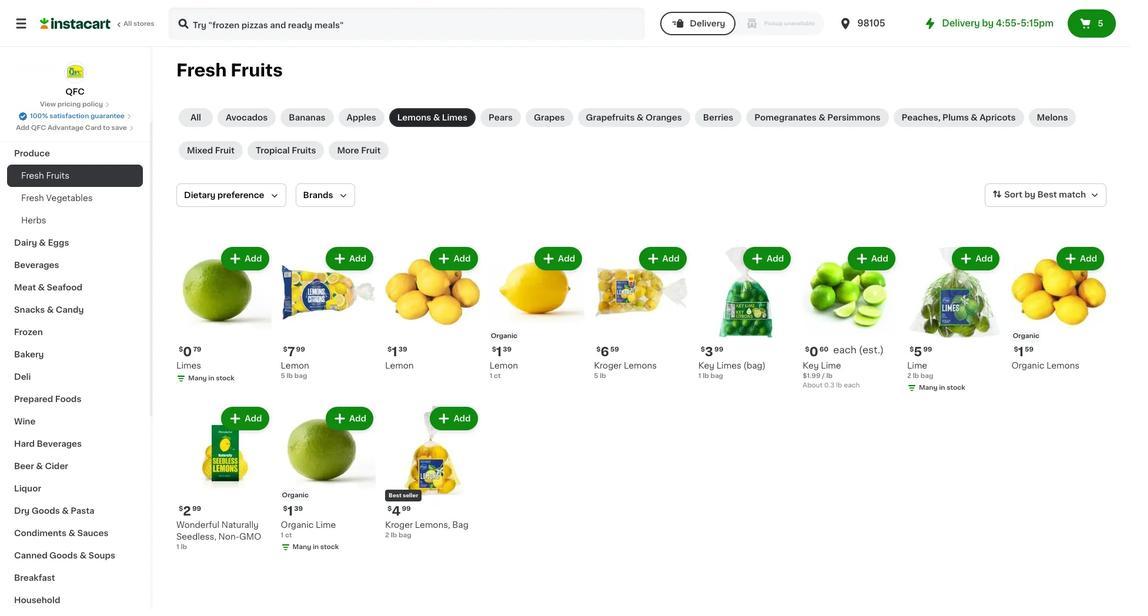 Task type: vqa. For each thing, say whether or not it's contained in the screenshot.


Task type: describe. For each thing, give the bounding box(es) containing it.
best for best match
[[1038, 191, 1057, 199]]

sort
[[1005, 191, 1023, 199]]

apples
[[347, 114, 376, 122]]

lemons & limes link
[[389, 108, 476, 127]]

bag
[[453, 521, 469, 530]]

seafood
[[47, 284, 82, 292]]

99 for 5
[[924, 346, 933, 353]]

many for 1
[[293, 544, 311, 551]]

wonderful
[[176, 521, 219, 530]]

& for oranges
[[637, 114, 644, 122]]

all stores link
[[40, 7, 155, 40]]

fresh vegetables
[[21, 194, 93, 202]]

lime 2 lb bag
[[908, 362, 934, 379]]

1 horizontal spatial fresh fruits
[[176, 62, 283, 79]]

0 horizontal spatial lemons
[[397, 114, 431, 122]]

lemon 1 ct
[[490, 362, 518, 379]]

lb right /
[[827, 373, 833, 379]]

policy
[[82, 101, 103, 108]]

& for limes
[[433, 114, 440, 122]]

0 vertical spatial fruits
[[231, 62, 283, 79]]

0 for $ 0 60
[[810, 346, 819, 358]]

goods for dry
[[32, 507, 60, 515]]

advantage
[[48, 125, 84, 131]]

lb inside wonderful naturally seedless, non-gmo 1 lb
[[181, 544, 187, 551]]

lemons & limes
[[397, 114, 468, 122]]

oranges
[[646, 114, 682, 122]]

kroger lemons, bag 2 lb bag
[[385, 521, 469, 539]]

1 inside lemon 1 ct
[[490, 373, 493, 379]]

0 vertical spatial each
[[834, 345, 857, 354]]

99 for 4
[[402, 506, 411, 512]]

best for best seller
[[389, 493, 402, 498]]

kroger for 4
[[385, 521, 413, 530]]

0 vertical spatial beverages
[[14, 261, 59, 269]]

liquor
[[14, 485, 41, 493]]

$ 3 99
[[701, 346, 724, 358]]

melons
[[1037, 114, 1069, 122]]

naturally
[[222, 521, 259, 530]]

by for sort
[[1025, 191, 1036, 199]]

beer & cider link
[[7, 455, 143, 478]]

meat
[[14, 284, 36, 292]]

mixed
[[187, 146, 213, 155]]

brands button
[[296, 184, 355, 207]]

melons link
[[1029, 108, 1077, 127]]

household
[[14, 597, 60, 605]]

product group containing 4
[[385, 404, 480, 541]]

canned goods & soups link
[[7, 545, 143, 567]]

to
[[103, 125, 110, 131]]

lb right 0.3
[[837, 382, 843, 389]]

stores
[[133, 21, 155, 27]]

canned
[[14, 552, 47, 560]]

$ 5 99
[[910, 346, 933, 358]]

dry goods & pasta link
[[7, 500, 143, 522]]

$1.99
[[803, 373, 821, 379]]

bag inside lemon 5 lb bag
[[295, 373, 307, 379]]

/
[[822, 373, 825, 379]]

delivery by 4:55-5:15pm
[[943, 19, 1054, 28]]

many in stock for 1
[[293, 544, 339, 551]]

fresh fruits link
[[7, 165, 143, 187]]

5 inside 5 'button'
[[1098, 19, 1104, 28]]

59 for 1
[[1025, 346, 1034, 353]]

ct inside organic lime 1 ct
[[285, 532, 292, 539]]

bakery link
[[7, 344, 143, 366]]

$ inside "$ 4 99"
[[388, 506, 392, 512]]

all for all stores
[[124, 21, 132, 27]]

$ 0 79
[[179, 346, 201, 358]]

all for all
[[191, 114, 201, 122]]

tropical fruits link
[[248, 141, 324, 160]]

instacart logo image
[[40, 16, 111, 31]]

0 horizontal spatial $ 1 39
[[283, 505, 303, 518]]

& for cider
[[36, 462, 43, 471]]

product group containing 6
[[594, 245, 689, 381]]

0 vertical spatial many
[[188, 375, 207, 382]]

$0.60 each (estimated) element
[[803, 344, 898, 360]]

2 horizontal spatial $ 1 39
[[492, 346, 512, 358]]

beer
[[14, 462, 34, 471]]

view
[[40, 101, 56, 108]]

peaches, plums & apricots link
[[894, 108, 1025, 127]]

condiments
[[14, 529, 66, 538]]

condiments & sauces link
[[7, 522, 143, 545]]

0 vertical spatial many in stock
[[188, 375, 235, 382]]

mixed fruit
[[187, 146, 235, 155]]

all link
[[179, 108, 213, 127]]

fruit for mixed fruit
[[215, 146, 235, 155]]

$ inside $ 2 99
[[179, 506, 183, 512]]

lemon for 7
[[281, 362, 309, 370]]

2 for $
[[183, 505, 191, 518]]

foods
[[55, 395, 81, 404]]

$ 0 60
[[806, 346, 829, 358]]

herbs link
[[7, 209, 143, 232]]

service type group
[[661, 12, 825, 35]]

98105 button
[[839, 7, 910, 40]]

organic for organic lime
[[282, 492, 309, 499]]

frozen link
[[7, 321, 143, 344]]

satisfaction
[[49, 113, 89, 119]]

qfc logo image
[[64, 61, 86, 84]]

0 horizontal spatial limes
[[176, 362, 201, 370]]

brands
[[303, 191, 333, 199]]

key lime $1.99 / lb about 0.3 lb each
[[803, 362, 860, 389]]

guarantee
[[91, 113, 125, 119]]

$ inside $ 0 79
[[179, 346, 183, 353]]

grapes
[[534, 114, 565, 122]]

more fruit
[[337, 146, 381, 155]]

$ inside $ 0 60
[[806, 346, 810, 353]]

4
[[392, 505, 401, 518]]

snacks
[[14, 306, 45, 314]]

$ inside $ 1 59
[[1014, 346, 1019, 353]]

product group containing 2
[[176, 404, 272, 552]]

1 vertical spatial fresh fruits
[[21, 172, 69, 180]]

thanksgiving link
[[7, 120, 143, 142]]

bag inside kroger lemons, bag 2 lb bag
[[399, 532, 412, 539]]

non-
[[219, 533, 239, 541]]

breakfast link
[[7, 567, 143, 589]]

buy it again
[[33, 39, 83, 48]]

dietary preference button
[[176, 184, 286, 207]]

lime for key lime
[[821, 362, 842, 370]]

lb inside key limes (bag) 1 lb bag
[[703, 373, 709, 379]]

limes inside key limes (bag) 1 lb bag
[[717, 362, 742, 370]]

product group containing 5
[[908, 245, 1003, 395]]

bananas link
[[281, 108, 334, 127]]

$ 4 99
[[388, 505, 411, 518]]

berries
[[703, 114, 734, 122]]

1 inside key limes (bag) 1 lb bag
[[699, 373, 702, 379]]

lemons for kroger lemons 5 lb
[[624, 362, 657, 370]]

$ inside $ 7 99
[[283, 346, 288, 353]]

(bag)
[[744, 362, 766, 370]]

avocados link
[[218, 108, 276, 127]]

1 inside organic lime 1 ct
[[281, 532, 284, 539]]

& inside 'link'
[[971, 114, 978, 122]]

& for sauces
[[68, 529, 75, 538]]

$ 6 59
[[597, 346, 619, 358]]

many for 5
[[919, 384, 938, 391]]

ct inside lemon 1 ct
[[494, 373, 501, 379]]

pears link
[[481, 108, 521, 127]]

meat & seafood link
[[7, 276, 143, 299]]

grapefruits & oranges link
[[578, 108, 690, 127]]

lists link
[[7, 55, 143, 79]]

fruits inside fresh fruits link
[[46, 172, 69, 180]]

1 inside wonderful naturally seedless, non-gmo 1 lb
[[176, 544, 179, 551]]

0 horizontal spatial stock
[[216, 375, 235, 382]]

fresh vegetables link
[[7, 187, 143, 209]]

hard beverages
[[14, 440, 82, 448]]

99 for 3
[[715, 346, 724, 353]]

bakery
[[14, 351, 44, 359]]

1 horizontal spatial 39
[[399, 346, 407, 353]]

peaches, plums & apricots
[[902, 114, 1016, 122]]

apples link
[[339, 108, 385, 127]]

$ inside $ 3 99
[[701, 346, 705, 353]]

1 horizontal spatial $ 1 39
[[388, 346, 407, 358]]

organic for organic lemons
[[1013, 333, 1040, 339]]

organic for lemon
[[491, 333, 518, 339]]

6
[[601, 346, 609, 358]]

each inside 'key lime $1.99 / lb about 0.3 lb each'
[[844, 382, 860, 389]]

produce
[[14, 149, 50, 158]]

card
[[85, 125, 101, 131]]



Task type: locate. For each thing, give the bounding box(es) containing it.
1 vertical spatial fruits
[[292, 146, 316, 155]]

many down organic lime 1 ct
[[293, 544, 311, 551]]

goods up condiments at the bottom left of the page
[[32, 507, 60, 515]]

household link
[[7, 589, 143, 609]]

0 left 60
[[810, 346, 819, 358]]

fruit for more fruit
[[361, 146, 381, 155]]

lemon for 1
[[490, 362, 518, 370]]

0 vertical spatial fresh fruits
[[176, 62, 283, 79]]

1 horizontal spatial ct
[[494, 373, 501, 379]]

best
[[1038, 191, 1057, 199], [389, 493, 402, 498]]

fresh up "herbs"
[[21, 194, 44, 202]]

1 vertical spatial many in stock
[[919, 384, 966, 391]]

0 horizontal spatial ct
[[285, 532, 292, 539]]

2 horizontal spatial many
[[919, 384, 938, 391]]

79
[[193, 346, 201, 353]]

0 vertical spatial ct
[[494, 373, 501, 379]]

1 horizontal spatial 59
[[1025, 346, 1034, 353]]

2 vertical spatial fruits
[[46, 172, 69, 180]]

thanksgiving
[[14, 127, 70, 135]]

soups
[[89, 552, 115, 560]]

bag down $ 5 99
[[921, 373, 934, 379]]

59 inside $ 6 59
[[611, 346, 619, 353]]

lb inside lime 2 lb bag
[[913, 373, 920, 379]]

by inside field
[[1025, 191, 1036, 199]]

99 right 4
[[402, 506, 411, 512]]

1 vertical spatial all
[[191, 114, 201, 122]]

many in stock inside the product group
[[919, 384, 966, 391]]

by for delivery
[[983, 19, 994, 28]]

1 horizontal spatial best
[[1038, 191, 1057, 199]]

99 inside $ 5 99
[[924, 346, 933, 353]]

pomegranates & persimmons
[[755, 114, 881, 122]]

many in stock down lime 2 lb bag
[[919, 384, 966, 391]]

1 vertical spatial beverages
[[37, 440, 82, 448]]

0 horizontal spatial 59
[[611, 346, 619, 353]]

1 59 from the left
[[611, 346, 619, 353]]

0 horizontal spatial lemon
[[281, 362, 309, 370]]

0 horizontal spatial kroger
[[385, 521, 413, 530]]

by right sort
[[1025, 191, 1036, 199]]

0 horizontal spatial key
[[699, 362, 715, 370]]

breakfast
[[14, 574, 55, 582]]

by left the 4:55-
[[983, 19, 994, 28]]

100%
[[30, 113, 48, 119]]

2 horizontal spatial 39
[[503, 346, 512, 353]]

lime
[[821, 362, 842, 370], [908, 362, 928, 370], [316, 521, 336, 530]]

key limes (bag) 1 lb bag
[[699, 362, 766, 379]]

& for eggs
[[39, 239, 46, 247]]

fresh for fresh vegetables link
[[21, 194, 44, 202]]

99 up wonderful
[[192, 506, 201, 512]]

2 vertical spatial many
[[293, 544, 311, 551]]

2 down "$ 4 99"
[[385, 532, 389, 539]]

1 vertical spatial kroger
[[385, 521, 413, 530]]

fresh down the produce
[[21, 172, 44, 180]]

2 horizontal spatial lime
[[908, 362, 928, 370]]

goods down condiments & sauces on the left
[[49, 552, 78, 560]]

2 inside lime 2 lb bag
[[908, 373, 912, 379]]

lb down 6
[[600, 373, 606, 379]]

lb down 7
[[287, 373, 293, 379]]

0 vertical spatial 2
[[908, 373, 912, 379]]

1 horizontal spatial fruits
[[231, 62, 283, 79]]

organic up lemon 1 ct
[[491, 333, 518, 339]]

0 horizontal spatial fresh fruits
[[21, 172, 69, 180]]

kroger inside kroger lemons 5 lb
[[594, 362, 622, 370]]

1 vertical spatial many
[[919, 384, 938, 391]]

by
[[983, 19, 994, 28], [1025, 191, 1036, 199]]

100% satisfaction guarantee
[[30, 113, 125, 119]]

prepared foods
[[14, 395, 81, 404]]

delivery for delivery by 4:55-5:15pm
[[943, 19, 980, 28]]

delivery for delivery
[[690, 19, 726, 28]]

98105
[[858, 19, 886, 28]]

0 horizontal spatial lime
[[316, 521, 336, 530]]

1 horizontal spatial all
[[191, 114, 201, 122]]

2 lemon from the left
[[281, 362, 309, 370]]

stock inside the product group
[[947, 384, 966, 391]]

& for seafood
[[38, 284, 45, 292]]

lb inside kroger lemons 5 lb
[[600, 373, 606, 379]]

1 key from the left
[[803, 362, 819, 370]]

1 horizontal spatial many
[[293, 544, 311, 551]]

organic up organic lime 1 ct
[[282, 492, 309, 499]]

more
[[337, 146, 359, 155]]

lb down seedless,
[[181, 544, 187, 551]]

many
[[188, 375, 207, 382], [919, 384, 938, 391], [293, 544, 311, 551]]

kroger for 6
[[594, 362, 622, 370]]

key up $1.99
[[803, 362, 819, 370]]

lb down 4
[[391, 532, 397, 539]]

1
[[392, 346, 397, 358], [497, 346, 502, 358], [1019, 346, 1024, 358], [490, 373, 493, 379], [699, 373, 702, 379], [288, 505, 293, 518], [281, 532, 284, 539], [176, 544, 179, 551]]

key for limes
[[699, 362, 715, 370]]

delivery inside 'link'
[[943, 19, 980, 28]]

gmo
[[239, 533, 261, 541]]

4:55-
[[996, 19, 1021, 28]]

best left seller
[[389, 493, 402, 498]]

product group containing 3
[[699, 245, 794, 381]]

all left stores
[[124, 21, 132, 27]]

lemons,
[[415, 521, 450, 530]]

eggs
[[48, 239, 69, 247]]

0 vertical spatial stock
[[216, 375, 235, 382]]

0 vertical spatial all
[[124, 21, 132, 27]]

99 up lime 2 lb bag
[[924, 346, 933, 353]]

lemon inside the product group
[[281, 362, 309, 370]]

0 left 79
[[183, 346, 192, 358]]

bag down "$ 4 99"
[[399, 532, 412, 539]]

delivery by 4:55-5:15pm link
[[924, 16, 1054, 31]]

1 horizontal spatial lime
[[821, 362, 842, 370]]

lb down the 3
[[703, 373, 709, 379]]

in for 5
[[940, 384, 946, 391]]

stock for 5
[[947, 384, 966, 391]]

limes left pears
[[442, 114, 468, 122]]

snacks & candy
[[14, 306, 84, 314]]

fruit right mixed
[[215, 146, 235, 155]]

sort by
[[1005, 191, 1036, 199]]

all
[[124, 21, 132, 27], [191, 114, 201, 122]]

0 horizontal spatial in
[[208, 375, 214, 382]]

0 vertical spatial in
[[208, 375, 214, 382]]

fresh up all link
[[176, 62, 227, 79]]

0 horizontal spatial by
[[983, 19, 994, 28]]

0 horizontal spatial delivery
[[690, 19, 726, 28]]

1 lemon from the left
[[385, 362, 414, 370]]

1 horizontal spatial fruit
[[361, 146, 381, 155]]

lemon
[[385, 362, 414, 370], [281, 362, 309, 370], [490, 362, 518, 370]]

pricing
[[57, 101, 81, 108]]

59 inside $ 1 59
[[1025, 346, 1034, 353]]

1 horizontal spatial delivery
[[943, 19, 980, 28]]

2 horizontal spatial in
[[940, 384, 946, 391]]

$ inside $ 6 59
[[597, 346, 601, 353]]

2
[[908, 373, 912, 379], [183, 505, 191, 518], [385, 532, 389, 539]]

beverages down dairy & eggs on the left of the page
[[14, 261, 59, 269]]

2 vertical spatial fresh
[[21, 194, 44, 202]]

& inside "link"
[[68, 529, 75, 538]]

99 for 2
[[192, 506, 201, 512]]

59 up the organic lemons
[[1025, 346, 1034, 353]]

fresh fruits up avocados
[[176, 62, 283, 79]]

0 for $ 0 79
[[183, 346, 192, 358]]

lime inside organic lime 1 ct
[[316, 521, 336, 530]]

99 for 7
[[296, 346, 305, 353]]

1 horizontal spatial limes
[[442, 114, 468, 122]]

1 horizontal spatial in
[[313, 544, 319, 551]]

0 vertical spatial goods
[[32, 507, 60, 515]]

2 inside kroger lemons, bag 2 lb bag
[[385, 532, 389, 539]]

99 inside $ 2 99
[[192, 506, 201, 512]]

organic right naturally
[[281, 521, 314, 530]]

1 horizontal spatial by
[[1025, 191, 1036, 199]]

39
[[399, 346, 407, 353], [503, 346, 512, 353], [294, 506, 303, 512]]

fruit
[[215, 146, 235, 155], [361, 146, 381, 155]]

organic lemons
[[1012, 362, 1080, 370]]

2 down $ 5 99
[[908, 373, 912, 379]]

hard
[[14, 440, 35, 448]]

stock
[[216, 375, 235, 382], [947, 384, 966, 391], [321, 544, 339, 551]]

kroger down "$ 4 99"
[[385, 521, 413, 530]]

1 vertical spatial qfc
[[31, 125, 46, 131]]

kroger down $ 6 59
[[594, 362, 622, 370]]

each (est.)
[[834, 345, 884, 354]]

0 horizontal spatial many
[[188, 375, 207, 382]]

2 horizontal spatial many in stock
[[919, 384, 966, 391]]

1 vertical spatial stock
[[947, 384, 966, 391]]

each right 0.3
[[844, 382, 860, 389]]

2 0 from the left
[[810, 346, 819, 358]]

avocados
[[226, 114, 268, 122]]

beverages up cider
[[37, 440, 82, 448]]

1 horizontal spatial 2
[[385, 532, 389, 539]]

many in stock down organic lime 1 ct
[[293, 544, 339, 551]]

pomegranates & persimmons link
[[747, 108, 889, 127]]

& for candy
[[47, 306, 54, 314]]

organic inside organic lime 1 ct
[[281, 521, 314, 530]]

key inside key limes (bag) 1 lb bag
[[699, 362, 715, 370]]

fresh for fresh fruits link
[[21, 172, 44, 180]]

59 for 6
[[611, 346, 619, 353]]

99 inside "$ 4 99"
[[402, 506, 411, 512]]

limes inside lemons & limes link
[[442, 114, 468, 122]]

key
[[803, 362, 819, 370], [699, 362, 715, 370]]

$ 7 99
[[283, 346, 305, 358]]

59
[[611, 346, 619, 353], [1025, 346, 1034, 353]]

fruits
[[231, 62, 283, 79], [292, 146, 316, 155], [46, 172, 69, 180]]

59 right 6
[[611, 346, 619, 353]]

1 vertical spatial by
[[1025, 191, 1036, 199]]

0 horizontal spatial all
[[124, 21, 132, 27]]

lemon 5 lb bag
[[281, 362, 309, 379]]

99 right the 3
[[715, 346, 724, 353]]

more fruit link
[[329, 141, 389, 160]]

0 horizontal spatial 0
[[183, 346, 192, 358]]

qfc
[[65, 88, 85, 96], [31, 125, 46, 131]]

lb inside lemon 5 lb bag
[[287, 373, 293, 379]]

many down lime 2 lb bag
[[919, 384, 938, 391]]

view pricing policy
[[40, 101, 103, 108]]

kroger inside kroger lemons, bag 2 lb bag
[[385, 521, 413, 530]]

2 key from the left
[[699, 362, 715, 370]]

2 59 from the left
[[1025, 346, 1034, 353]]

each right 60
[[834, 345, 857, 354]]

2 fruit from the left
[[361, 146, 381, 155]]

many in stock for 5
[[919, 384, 966, 391]]

Search field
[[169, 8, 644, 39]]

2 horizontal spatial limes
[[717, 362, 742, 370]]

1 vertical spatial each
[[844, 382, 860, 389]]

mixed fruit link
[[179, 141, 243, 160]]

2 horizontal spatial lemon
[[490, 362, 518, 370]]

limes
[[442, 114, 468, 122], [176, 362, 201, 370], [717, 362, 742, 370]]

2 horizontal spatial 2
[[908, 373, 912, 379]]

0 vertical spatial fresh
[[176, 62, 227, 79]]

1 horizontal spatial 0
[[810, 346, 819, 358]]

bag inside lime 2 lb bag
[[921, 373, 934, 379]]

product group containing 7
[[281, 245, 376, 381]]

dairy
[[14, 239, 37, 247]]

best inside the product group
[[389, 493, 402, 498]]

$ 2 99
[[179, 505, 201, 518]]

many in stock down 79
[[188, 375, 235, 382]]

0 vertical spatial by
[[983, 19, 994, 28]]

each
[[834, 345, 857, 354], [844, 382, 860, 389]]

fresh fruits up fresh vegetables
[[21, 172, 69, 180]]

persimmons
[[828, 114, 881, 122]]

fruits right tropical on the top left
[[292, 146, 316, 155]]

1 horizontal spatial kroger
[[594, 362, 622, 370]]

in for 1
[[313, 544, 319, 551]]

0 horizontal spatial best
[[389, 493, 402, 498]]

5 inside kroger lemons 5 lb
[[594, 373, 599, 379]]

0 horizontal spatial 2
[[183, 505, 191, 518]]

1 horizontal spatial qfc
[[65, 88, 85, 96]]

hard beverages link
[[7, 433, 143, 455]]

99 inside $ 3 99
[[715, 346, 724, 353]]

2 up wonderful
[[183, 505, 191, 518]]

organic down $ 1 59
[[1012, 362, 1045, 370]]

cider
[[45, 462, 68, 471]]

fruit right more
[[361, 146, 381, 155]]

99 right 7
[[296, 346, 305, 353]]

dairy & eggs
[[14, 239, 69, 247]]

lists
[[33, 63, 53, 71]]

add button
[[223, 248, 268, 269], [327, 248, 372, 269], [431, 248, 477, 269], [536, 248, 581, 269], [640, 248, 686, 269], [745, 248, 790, 269], [849, 248, 895, 269], [954, 248, 999, 269], [1058, 248, 1104, 269], [223, 408, 268, 429], [327, 408, 372, 429], [431, 408, 477, 429]]

0 vertical spatial qfc
[[65, 88, 85, 96]]

limes down $ 0 79
[[176, 362, 201, 370]]

$ inside $ 5 99
[[910, 346, 914, 353]]

2 vertical spatial stock
[[321, 544, 339, 551]]

add qfc advantage card to save
[[16, 125, 127, 131]]

1 horizontal spatial lemons
[[624, 362, 657, 370]]

lb
[[600, 373, 606, 379], [827, 373, 833, 379], [287, 373, 293, 379], [703, 373, 709, 379], [913, 373, 920, 379], [837, 382, 843, 389], [391, 532, 397, 539], [181, 544, 187, 551]]

bag down $ 3 99
[[711, 373, 724, 379]]

vegetables
[[46, 194, 93, 202]]

lime inside lime 2 lb bag
[[908, 362, 928, 370]]

many down $ 0 79
[[188, 375, 207, 382]]

sauces
[[77, 529, 109, 538]]

$
[[179, 346, 183, 353], [388, 346, 392, 353], [597, 346, 601, 353], [806, 346, 810, 353], [283, 346, 288, 353], [492, 346, 497, 353], [701, 346, 705, 353], [910, 346, 914, 353], [1014, 346, 1019, 353], [179, 506, 183, 512], [388, 506, 392, 512], [283, 506, 288, 512]]

0 horizontal spatial qfc
[[31, 125, 46, 131]]

snacks & candy link
[[7, 299, 143, 321]]

1 vertical spatial 2
[[183, 505, 191, 518]]

2 vertical spatial many in stock
[[293, 544, 339, 551]]

key down the 3
[[699, 362, 715, 370]]

qfc up view pricing policy link
[[65, 88, 85, 96]]

2 for lime
[[908, 373, 912, 379]]

2 horizontal spatial stock
[[947, 384, 966, 391]]

many inside the product group
[[919, 384, 938, 391]]

product group
[[176, 245, 272, 386], [281, 245, 376, 381], [385, 245, 480, 372], [490, 245, 585, 381], [594, 245, 689, 381], [699, 245, 794, 381], [803, 245, 898, 390], [908, 245, 1003, 395], [1012, 245, 1107, 372], [176, 404, 272, 552], [281, 404, 376, 555], [385, 404, 480, 541]]

in inside the product group
[[940, 384, 946, 391]]

0 vertical spatial best
[[1038, 191, 1057, 199]]

grapefruits
[[586, 114, 635, 122]]

key inside 'key lime $1.99 / lb about 0.3 lb each'
[[803, 362, 819, 370]]

0 horizontal spatial fruit
[[215, 146, 235, 155]]

bag inside key limes (bag) 1 lb bag
[[711, 373, 724, 379]]

all inside all link
[[191, 114, 201, 122]]

it
[[52, 39, 57, 48]]

None search field
[[168, 7, 646, 40]]

0 horizontal spatial many in stock
[[188, 375, 235, 382]]

organic up $ 1 59
[[1013, 333, 1040, 339]]

5 button
[[1068, 9, 1117, 38]]

99 inside $ 7 99
[[296, 346, 305, 353]]

pasta
[[71, 507, 94, 515]]

1 vertical spatial ct
[[285, 532, 292, 539]]

lb inside kroger lemons, bag 2 lb bag
[[391, 532, 397, 539]]

bag down $ 7 99
[[295, 373, 307, 379]]

all up mixed
[[191, 114, 201, 122]]

5 inside lemon 5 lb bag
[[281, 373, 285, 379]]

1 horizontal spatial key
[[803, 362, 819, 370]]

fruits up avocados link
[[231, 62, 283, 79]]

1 horizontal spatial lemon
[[385, 362, 414, 370]]

lemons inside kroger lemons 5 lb
[[624, 362, 657, 370]]

lemons for organic lemons
[[1047, 362, 1080, 370]]

liquor link
[[7, 478, 143, 500]]

1 vertical spatial fresh
[[21, 172, 44, 180]]

Best match Sort by field
[[986, 184, 1107, 207]]

3 lemon from the left
[[490, 362, 518, 370]]

best inside best match sort by field
[[1038, 191, 1057, 199]]

bananas
[[289, 114, 326, 122]]

& for persimmons
[[819, 114, 826, 122]]

2 vertical spatial in
[[313, 544, 319, 551]]

qfc down 100%
[[31, 125, 46, 131]]

2 horizontal spatial fruits
[[292, 146, 316, 155]]

2 horizontal spatial lemons
[[1047, 362, 1080, 370]]

berries link
[[695, 108, 742, 127]]

goods for canned
[[49, 552, 78, 560]]

stock for 1
[[321, 544, 339, 551]]

lb down $ 5 99
[[913, 373, 920, 379]]

0 horizontal spatial fruits
[[46, 172, 69, 180]]

best left match
[[1038, 191, 1057, 199]]

by inside 'link'
[[983, 19, 994, 28]]

delivery inside button
[[690, 19, 726, 28]]

0 horizontal spatial 39
[[294, 506, 303, 512]]

frozen
[[14, 328, 43, 336]]

0 vertical spatial kroger
[[594, 362, 622, 370]]

herbs
[[21, 216, 46, 225]]

1 0 from the left
[[183, 346, 192, 358]]

1 vertical spatial best
[[389, 493, 402, 498]]

lemons
[[397, 114, 431, 122], [624, 362, 657, 370], [1047, 362, 1080, 370]]

fruit inside "link"
[[215, 146, 235, 155]]

dry
[[14, 507, 30, 515]]

plums
[[943, 114, 969, 122]]

lime for organic lime
[[316, 521, 336, 530]]

recipes link
[[7, 98, 143, 120]]

prepared
[[14, 395, 53, 404]]

1 fruit from the left
[[215, 146, 235, 155]]

all stores
[[124, 21, 155, 27]]

key for lime
[[803, 362, 819, 370]]

all inside all stores 'link'
[[124, 21, 132, 27]]

1 horizontal spatial stock
[[321, 544, 339, 551]]

fruits inside "tropical fruits" link
[[292, 146, 316, 155]]

limes down $ 3 99
[[717, 362, 742, 370]]

fruits up fresh vegetables
[[46, 172, 69, 180]]

seedless,
[[176, 533, 217, 541]]

dietary
[[184, 191, 216, 199]]

1 vertical spatial in
[[940, 384, 946, 391]]

pomegranates
[[755, 114, 817, 122]]

2 vertical spatial 2
[[385, 532, 389, 539]]

1 vertical spatial goods
[[49, 552, 78, 560]]

60
[[820, 346, 829, 353]]

lime inside 'key lime $1.99 / lb about 0.3 lb each'
[[821, 362, 842, 370]]



